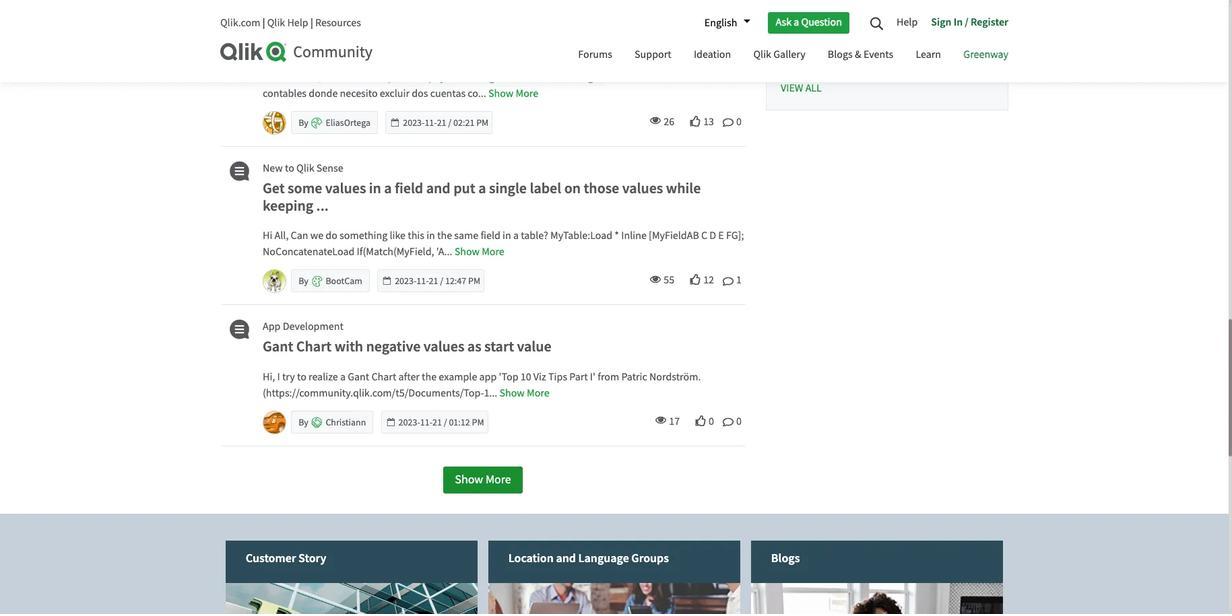 Task type: describe. For each thing, give the bounding box(es) containing it.
dos inside new to qlik sense excluir dos cuentas en el script, de un país en específico
[[309, 37, 331, 56]]

blogs for blogs
[[772, 550, 801, 566]]

qlik for dos
[[297, 20, 314, 34]]

more for field
[[482, 246, 505, 259]]

those
[[584, 178, 620, 197]]

english
[[705, 16, 738, 30]]

0 link for gant chart with negative values as start value
[[723, 414, 742, 428]]

greenway link
[[954, 36, 1019, 75]]

83
[[968, 41, 979, 55]]

example
[[439, 371, 477, 384]]

app
[[263, 320, 281, 334]]

2 en from the left
[[531, 37, 547, 56]]

support button
[[625, 36, 682, 75]]

contables
[[263, 87, 307, 100]]

excluir dos cuentas en el script, de un país en específico link
[[263, 37, 745, 56]]

2 vertical spatial cuentas
[[430, 87, 466, 100]]

views image for excluir dos cuentas en el script, de un país en específico
[[651, 115, 661, 126]]

país
[[502, 37, 528, 56]]

el
[[406, 37, 418, 56]]

pm for un
[[477, 116, 489, 128]]

ideation
[[694, 48, 731, 61]]

by for with
[[299, 416, 310, 428]]

qlik.com | qlik help | resources
[[220, 16, 361, 30]]

with
[[335, 337, 363, 356]]

chart inside hi, i try to realize a gant chart after the example app 'top 10 viz tips part i' from patric nordström. (https://community.qlik.com/t5/documents/top-1...
[[372, 371, 396, 384]]

groups
[[632, 550, 670, 566]]

christiann image
[[264, 412, 286, 434]]

1 horizontal spatial in
[[954, 15, 963, 28]]

something
[[340, 229, 388, 243]]

eliasortega
[[326, 116, 371, 128]]

ideation button
[[684, 36, 741, 75]]

values for value
[[424, 337, 465, 356]]

i
[[277, 371, 280, 384]]

qlik.com link
[[220, 16, 260, 30]]

1 vertical spatial and
[[557, 550, 576, 566]]

13
[[704, 115, 714, 128]]

new for excluir dos cuentas en el script, de un país en específico
[[263, 20, 283, 34]]

*
[[615, 229, 619, 243]]

a up like
[[384, 178, 392, 197]]

table?
[[521, 229, 549, 243]]

noconcatenateload if(match(myfield,
[[263, 246, 434, 259]]

new for get some values in a field and put a single label on those values while keeping ...
[[263, 161, 283, 175]]

by for excluir
[[299, 116, 310, 128]]

new to qlik sense excluir dos cuentas en el script, de un país en específico
[[263, 20, 614, 56]]

2023-11-21 / 02:21 pm
[[403, 116, 489, 128]]

2 horizontal spatial values
[[622, 178, 663, 197]]

language
[[579, 550, 630, 566]]

like
[[390, 229, 406, 243]]

show more for field
[[455, 246, 505, 259]]

inline
[[621, 229, 647, 243]]

single
[[489, 178, 527, 197]]

bootcam
[[326, 275, 363, 287]]

gant chart with negative values as start value link
[[263, 337, 745, 356]]

sign in / register
[[932, 15, 1009, 28]]

2 vertical spatial 21
[[433, 416, 442, 428]]

events
[[864, 48, 894, 61]]

apoyo
[[423, 71, 451, 84]]

de inside hola a todos,    por favor les pido su apoyo con la siguiente situación: tengo una cantidad de cuentas contables donde necesito excluir dos cuentas co...
[[663, 71, 674, 84]]

dos inside hola a todos,    por favor les pido su apoyo con la siguiente situación: tengo una cantidad de cuentas contables donde necesito excluir dos cuentas co...
[[412, 87, 428, 100]]

gant inside app development gant chart with negative values as start value
[[263, 337, 293, 356]]

2 vertical spatial pm
[[472, 416, 484, 428]]

17
[[669, 415, 680, 428]]

the for as
[[422, 371, 437, 384]]

/ for get some values in a field and put a single label on those values while keeping ...
[[440, 275, 444, 287]]

tengo
[[572, 71, 599, 84]]

learn button
[[906, 36, 952, 75]]

do
[[326, 229, 338, 243]]

13 link
[[680, 115, 714, 128]]

replies image for excluir dos cuentas en el script, de un país en específico
[[723, 117, 734, 128]]

a inside hi, i try to realize a gant chart after the example app 'top 10 viz tips part i' from patric nordström. (https://community.qlik.com/t5/documents/top-1...
[[340, 371, 346, 384]]

hi, i try to realize a gant chart after the example app 'top 10 viz tips part i' from patric nordström. (https://community.qlik.com/t5/documents/top-1...
[[263, 371, 701, 400]]

customer story
[[246, 550, 327, 566]]

necesito
[[340, 87, 378, 100]]

por
[[331, 71, 346, 84]]

1 vertical spatial cuentas
[[676, 71, 712, 84]]

new to qlik sense link for some
[[263, 161, 343, 176]]

un
[[482, 37, 499, 56]]

forum image for excluir dos cuentas en el script, de un país en específico
[[225, 20, 251, 40]]

pm for put
[[468, 275, 481, 287]]

christiann link
[[326, 416, 366, 428]]

1
[[737, 274, 742, 287]]

cantidad
[[621, 71, 661, 84]]

'top
[[499, 371, 519, 384]]

creator image
[[311, 276, 323, 287]]

community link
[[220, 42, 555, 63]]

2023- for de
[[403, 116, 425, 128]]

les
[[373, 71, 386, 84]]

we
[[310, 229, 324, 243]]

eliasortega link
[[326, 116, 371, 128]]

generating missing data in qlikview link
[[795, 24, 940, 38]]

app development gant chart with negative values as start value
[[263, 320, 552, 356]]

hi,
[[263, 371, 275, 384]]

/ for excluir dos cuentas en el script, de un país en específico
[[448, 116, 452, 128]]

some
[[288, 178, 322, 197]]

participant like icon image
[[967, 24, 979, 37]]

new to qlik sense get some values in a field and put a single label on those values while keeping ...
[[263, 161, 701, 215]]

label
[[530, 178, 562, 197]]

more for script,
[[516, 87, 539, 100]]

ask a question link
[[769, 12, 850, 34]]

ask a question
[[776, 16, 842, 29]]

on
[[564, 178, 581, 197]]

app
[[480, 371, 497, 384]]

help link
[[897, 10, 925, 36]]

2023- for and
[[395, 275, 417, 287]]

una
[[602, 71, 619, 84]]

qlik gallery link
[[744, 36, 816, 75]]

values for field
[[325, 178, 366, 197]]

pido
[[388, 71, 409, 84]]

chart inside app development gant chart with negative values as start value
[[296, 337, 332, 356]]

a right ask
[[794, 16, 799, 29]]

missing
[[841, 25, 872, 37]]

resources link
[[315, 16, 361, 30]]

2 | from the left
[[311, 16, 313, 30]]

blogs & events button
[[818, 36, 904, 75]]

forums
[[578, 48, 613, 61]]

11- for and
[[417, 275, 429, 287]]

hola a todos,    por favor les pido su apoyo con la siguiente situación: tengo una cantidad de cuentas contables donde necesito excluir dos cuentas co...
[[263, 71, 712, 100]]

i'
[[590, 371, 596, 384]]

tips
[[549, 371, 568, 384]]

2023-11-21 / 01:12 pm
[[399, 416, 484, 428]]

qlik.com
[[220, 16, 260, 30]]

2 horizontal spatial in
[[503, 229, 511, 243]]

2 vertical spatial show more link
[[500, 387, 550, 400]]

show more for value
[[500, 387, 550, 400]]

partner - contributor iii image
[[311, 417, 323, 428]]

12:47
[[445, 275, 467, 287]]



Task type: vqa. For each thing, say whether or not it's contained in the screenshot.
the right the
yes



Task type: locate. For each thing, give the bounding box(es) containing it.
forum image left get
[[225, 161, 251, 181]]

1 horizontal spatial |
[[311, 16, 313, 30]]

and
[[426, 178, 451, 197], [557, 550, 576, 566]]

0 vertical spatial replies image
[[723, 117, 734, 128]]

'a...
[[437, 246, 452, 259]]

qlik for some
[[297, 161, 314, 175]]

show down 01:12
[[455, 472, 483, 488]]

by left partner - contributor iii "image"
[[299, 416, 310, 428]]

show more
[[489, 87, 539, 100], [455, 246, 505, 259], [500, 387, 550, 400], [455, 472, 511, 488]]

to for get
[[285, 161, 294, 175]]

1 vertical spatial to
[[285, 161, 294, 175]]

0 horizontal spatial field
[[395, 178, 423, 197]]

new to qlik sense link up some
[[263, 161, 343, 176]]

cuentas inside new to qlik sense excluir dos cuentas en el script, de un país en específico
[[334, 37, 384, 56]]

1 vertical spatial by
[[299, 275, 310, 287]]

qlik image
[[220, 42, 288, 62]]

2 vertical spatial to
[[297, 371, 306, 384]]

in
[[954, 15, 963, 28], [894, 25, 902, 37]]

qlik inside the new to qlik sense get some values in a field and put a single label on those values while keeping ...
[[297, 161, 314, 175]]

1 horizontal spatial blogs
[[828, 48, 853, 61]]

show down same
[[455, 246, 480, 259]]

1 sense from the top
[[317, 20, 343, 34]]

1 vertical spatial 21
[[429, 275, 438, 287]]

as
[[468, 337, 482, 356]]

1 horizontal spatial the
[[437, 229, 452, 243]]

this
[[408, 229, 425, 243]]

0 vertical spatial show more link
[[489, 87, 539, 100]]

while
[[666, 178, 701, 197]]

0 horizontal spatial chart
[[296, 337, 332, 356]]

sense inside the new to qlik sense get some values in a field and put a single label on those values while keeping ...
[[317, 161, 343, 175]]

in right sign
[[954, 15, 963, 28]]

0
[[737, 115, 742, 128], [709, 415, 714, 428], [737, 415, 742, 428]]

1 vertical spatial field
[[481, 229, 501, 243]]

/ left register
[[965, 15, 969, 28]]

1 by from the top
[[299, 116, 310, 128]]

views image for gant chart with negative values as start value
[[656, 415, 667, 426]]

views image left the 17
[[656, 415, 667, 426]]

siguiente
[[482, 71, 524, 84]]

same
[[454, 229, 479, 243]]

field inside hi all, can we do something like this in the same field in a table? mytable:load * inline [myfieldab c d e fg]; noconcatenateload if(match(myfield, 'a...
[[481, 229, 501, 243]]

new to qlik sense link
[[263, 20, 343, 35], [263, 161, 343, 176]]

show more link for a
[[455, 246, 505, 259]]

gant down app
[[263, 337, 293, 356]]

menu bar containing forums
[[568, 36, 1019, 75]]

0 link for excluir dos cuentas en el script, de un país en específico
[[723, 114, 742, 128]]

0 horizontal spatial en
[[387, 37, 403, 56]]

views image
[[651, 115, 661, 126], [656, 415, 667, 426]]

question
[[802, 16, 842, 29]]

to inside the new to qlik sense get some values in a field and put a single label on those values while keeping ...
[[285, 161, 294, 175]]

new
[[263, 20, 283, 34], [263, 161, 283, 175]]

1 vertical spatial the
[[422, 371, 437, 384]]

0 vertical spatial blogs
[[828, 48, 853, 61]]

0 horizontal spatial blogs
[[772, 550, 801, 566]]

like image inside '13' link
[[690, 116, 701, 126]]

qlik gallery
[[754, 48, 806, 61]]

2 vertical spatial like image
[[696, 416, 706, 426]]

/ for gant chart with negative values as start value
[[444, 416, 447, 428]]

help up excluir
[[287, 16, 308, 30]]

2 new from the top
[[263, 161, 283, 175]]

like image right the 17
[[696, 416, 706, 426]]

1 vertical spatial gant
[[348, 371, 369, 384]]

0 vertical spatial the
[[437, 229, 452, 243]]

1 horizontal spatial chart
[[372, 371, 396, 384]]

0 vertical spatial by
[[299, 116, 310, 128]]

part
[[570, 371, 588, 384]]

de
[[464, 37, 480, 56], [663, 71, 674, 84]]

mytable:load
[[551, 229, 613, 243]]

forum image left app
[[225, 320, 251, 340]]

view all link
[[781, 82, 822, 95]]

blogs inside dropdown button
[[828, 48, 853, 61]]

new inside the new to qlik sense get some values in a field and put a single label on those values while keeping ...
[[263, 161, 283, 175]]

help right data
[[897, 15, 918, 29]]

0 vertical spatial dos
[[309, 37, 331, 56]]

|
[[263, 16, 265, 30], [311, 16, 313, 30]]

to right try
[[297, 371, 306, 384]]

cuentas
[[334, 37, 384, 56], [676, 71, 712, 84], [430, 87, 466, 100]]

field
[[395, 178, 423, 197], [481, 229, 501, 243]]

show for script,
[[489, 87, 514, 100]]

a right put
[[479, 178, 486, 197]]

show down siguiente
[[489, 87, 514, 100]]

2023- down after
[[399, 416, 420, 428]]

pm right 12:47
[[468, 275, 481, 287]]

1 vertical spatial views image
[[656, 415, 667, 426]]

show down 'top
[[500, 387, 525, 400]]

show more down same
[[455, 246, 505, 259]]

2 replies image from the top
[[723, 417, 734, 428]]

pm right 01:12
[[472, 416, 484, 428]]

show more down siguiente
[[489, 87, 539, 100]]

a right the 'hola'
[[286, 71, 291, 84]]

1 vertical spatial de
[[663, 71, 674, 84]]

the inside hi, i try to realize a gant chart after the example app 'top 10 viz tips part i' from patric nordström. (https://community.qlik.com/t5/documents/top-1...
[[422, 371, 437, 384]]

new up get
[[263, 161, 283, 175]]

forum image for gant chart with negative values as start value
[[225, 320, 251, 340]]

keeping
[[263, 196, 314, 215]]

show for field
[[455, 246, 480, 259]]

0 vertical spatial like image
[[690, 116, 701, 126]]

1 horizontal spatial dos
[[412, 87, 428, 100]]

02:21
[[454, 116, 475, 128]]

en left "el"
[[387, 37, 403, 56]]

values left as
[[424, 337, 465, 356]]

like image
[[690, 116, 701, 126], [690, 275, 701, 285], [696, 416, 706, 426]]

21 left '02:21'
[[437, 116, 447, 128]]

0 vertical spatial to
[[285, 20, 294, 34]]

0 horizontal spatial |
[[263, 16, 265, 30]]

eliasortega image
[[264, 112, 286, 134]]

by for get
[[299, 275, 310, 287]]

1 horizontal spatial values
[[424, 337, 465, 356]]

new to qlik sense link for dos
[[263, 20, 343, 35]]

0 vertical spatial chart
[[296, 337, 332, 356]]

hola
[[263, 71, 284, 84]]

0 horizontal spatial de
[[464, 37, 480, 56]]

a right realize
[[340, 371, 346, 384]]

the up 'a...
[[437, 229, 452, 243]]

show more for script,
[[489, 87, 539, 100]]

21
[[437, 116, 447, 128], [429, 275, 438, 287], [433, 416, 442, 428]]

show inside button
[[455, 472, 483, 488]]

0 vertical spatial new to qlik sense link
[[263, 20, 343, 35]]

sense inside new to qlik sense excluir dos cuentas en el script, de un país en específico
[[317, 20, 343, 34]]

0 vertical spatial sense
[[317, 20, 343, 34]]

values right some
[[325, 178, 366, 197]]

2 vertical spatial forum image
[[225, 320, 251, 340]]

...
[[316, 196, 329, 215]]

0 vertical spatial forum image
[[225, 20, 251, 40]]

a left table?
[[514, 229, 519, 243]]

new inside new to qlik sense excluir dos cuentas en el script, de un país en específico
[[263, 20, 283, 34]]

1 vertical spatial replies image
[[723, 417, 734, 428]]

fg];
[[726, 229, 744, 243]]

12
[[704, 274, 714, 287]]

by
[[299, 116, 310, 128], [299, 275, 310, 287], [299, 416, 310, 428]]

show more link for país
[[489, 87, 539, 100]]

0 vertical spatial and
[[426, 178, 451, 197]]

/ left 01:12
[[444, 416, 447, 428]]

01:12
[[449, 416, 470, 428]]

1 horizontal spatial en
[[531, 37, 547, 56]]

qlik inside new to qlik sense excluir dos cuentas en el script, de un país en específico
[[297, 20, 314, 34]]

christiann
[[326, 416, 366, 428]]

bootcam image
[[264, 271, 286, 293]]

chart
[[296, 337, 332, 356], [372, 371, 396, 384]]

1 vertical spatial 11-
[[417, 275, 429, 287]]

like image for label
[[690, 275, 701, 285]]

2023- down excluir
[[403, 116, 425, 128]]

1 horizontal spatial field
[[481, 229, 501, 243]]

generating missing data in qlikview
[[795, 25, 940, 37]]

cuentas up favor
[[334, 37, 384, 56]]

learn
[[916, 48, 942, 61]]

2 by from the top
[[299, 275, 310, 287]]

0 horizontal spatial cuentas
[[334, 37, 384, 56]]

show more down 10
[[500, 387, 550, 400]]

forum image up qlik image
[[225, 20, 251, 40]]

1 horizontal spatial de
[[663, 71, 674, 84]]

a inside hi all, can we do something like this in the same field in a table? mytable:load * inline [myfieldab c d e fg]; noconcatenateload if(match(myfield, 'a...
[[514, 229, 519, 243]]

viz
[[534, 371, 546, 384]]

and right location
[[557, 550, 576, 566]]

1 vertical spatial show more link
[[455, 246, 505, 259]]

a inside hola a todos,    por favor les pido su apoyo con la siguiente situación: tengo una cantidad de cuentas contables donde necesito excluir dos cuentas co...
[[286, 71, 291, 84]]

1 vertical spatial new to qlik sense link
[[263, 161, 343, 176]]

d
[[710, 229, 716, 243]]

chart up (https://community.qlik.com/t5/documents/top-
[[372, 371, 396, 384]]

1 forum image from the top
[[225, 20, 251, 40]]

the right after
[[422, 371, 437, 384]]

development
[[283, 320, 344, 334]]

cuentas down ideation
[[676, 71, 712, 84]]

qlik
[[267, 16, 285, 30], [297, 20, 314, 34], [754, 48, 772, 61], [297, 161, 314, 175]]

0 vertical spatial pm
[[477, 116, 489, 128]]

values inside app development gant chart with negative values as start value
[[424, 337, 465, 356]]

gant up (https://community.qlik.com/t5/documents/top-
[[348, 371, 369, 384]]

1 vertical spatial forum image
[[225, 161, 251, 181]]

qlik for resources
[[267, 16, 285, 30]]

field inside the new to qlik sense get some values in a field and put a single label on those values while keeping ...
[[395, 178, 423, 197]]

resources
[[315, 16, 361, 30]]

0 horizontal spatial dos
[[309, 37, 331, 56]]

start
[[485, 337, 514, 356]]

customer
[[246, 550, 297, 566]]

english button
[[698, 11, 751, 34]]

show for value
[[500, 387, 525, 400]]

nordström.
[[650, 371, 701, 384]]

from
[[598, 371, 619, 384]]

0 horizontal spatial values
[[325, 178, 366, 197]]

story
[[299, 550, 327, 566]]

dos down su at top left
[[412, 87, 428, 100]]

0 horizontal spatial the
[[422, 371, 437, 384]]

0 horizontal spatial help
[[287, 16, 308, 30]]

26
[[664, 115, 675, 128]]

replies image right the 17
[[723, 417, 734, 428]]

0 vertical spatial 21
[[437, 116, 447, 128]]

show more inside button
[[455, 472, 511, 488]]

show more link down same
[[455, 246, 505, 259]]

su
[[411, 71, 421, 84]]

in right this
[[427, 229, 435, 243]]

forum image for get some values in a field and put a single label on those values while keeping ...
[[225, 161, 251, 181]]

2 vertical spatial 11-
[[420, 416, 433, 428]]

like image left 13
[[690, 116, 701, 126]]

1 horizontal spatial and
[[557, 550, 576, 566]]

and inside the new to qlik sense get some values in a field and put a single label on those values while keeping ...
[[426, 178, 451, 197]]

1 | from the left
[[263, 16, 265, 30]]

like image for específico
[[690, 116, 701, 126]]

1 vertical spatial sense
[[317, 161, 343, 175]]

2 vertical spatial by
[[299, 416, 310, 428]]

1 vertical spatial new
[[263, 161, 283, 175]]

2 forum image from the top
[[225, 161, 251, 181]]

sense up community
[[317, 20, 343, 34]]

1 replies image from the top
[[723, 117, 734, 128]]

forum image
[[225, 20, 251, 40], [225, 161, 251, 181], [225, 320, 251, 340]]

in right data
[[894, 25, 902, 37]]

1 horizontal spatial in
[[427, 229, 435, 243]]

views image
[[651, 274, 661, 285]]

11- left 12:47
[[417, 275, 429, 287]]

gant inside hi, i try to realize a gant chart after the example app 'top 10 viz tips part i' from patric nordström. (https://community.qlik.com/t5/documents/top-1...
[[348, 371, 369, 384]]

gallery
[[774, 48, 806, 61]]

específico
[[550, 37, 614, 56]]

3 by from the top
[[299, 416, 310, 428]]

0 vertical spatial de
[[464, 37, 480, 56]]

1 vertical spatial blogs
[[772, 550, 801, 566]]

in inside the new to qlik sense get some values in a field and put a single label on those values while keeping ...
[[369, 178, 381, 197]]

by left contributor ii image
[[299, 116, 310, 128]]

to for excluir
[[285, 20, 294, 34]]

2 vertical spatial 2023-
[[399, 416, 420, 428]]

1 vertical spatial like image
[[690, 275, 701, 285]]

/ left '02:21'
[[448, 116, 452, 128]]

negative
[[366, 337, 421, 356]]

in up something
[[369, 178, 381, 197]]

1 horizontal spatial gant
[[348, 371, 369, 384]]

in left table?
[[503, 229, 511, 243]]

data
[[873, 25, 892, 37]]

cuentas down apoyo
[[430, 87, 466, 100]]

like image inside 12 link
[[690, 275, 701, 285]]

sign in / register link
[[925, 10, 1009, 36]]

&
[[855, 48, 862, 61]]

2 new to qlik sense link from the top
[[263, 161, 343, 176]]

realize
[[309, 371, 338, 384]]

21 for and
[[429, 275, 438, 287]]

con
[[453, 71, 470, 84]]

0 for gant chart with negative values as start value
[[737, 415, 742, 428]]

de inside new to qlik sense excluir dos cuentas en el script, de un país en específico
[[464, 37, 480, 56]]

new up excluir
[[263, 20, 283, 34]]

0 vertical spatial field
[[395, 178, 423, 197]]

0 horizontal spatial and
[[426, 178, 451, 197]]

1 new to qlik sense link from the top
[[263, 20, 343, 35]]

show more down 01:12
[[455, 472, 511, 488]]

more inside button
[[486, 472, 511, 488]]

0 for excluir dos cuentas en el script, de un país en específico
[[737, 115, 742, 128]]

de left un
[[464, 37, 480, 56]]

blogs & events
[[828, 48, 894, 61]]

to up excluir
[[285, 20, 294, 34]]

0 horizontal spatial in
[[894, 25, 902, 37]]

the inside hi all, can we do something like this in the same field in a table? mytable:load * inline [myfieldab c d e fg]; noconcatenateload if(match(myfield, 'a...
[[437, 229, 452, 243]]

2023- down like
[[395, 275, 417, 287]]

dos down resources
[[309, 37, 331, 56]]

21 left 12:47
[[429, 275, 438, 287]]

0 horizontal spatial gant
[[263, 337, 293, 356]]

1 vertical spatial 2023-
[[395, 275, 417, 287]]

sense for values
[[317, 161, 343, 175]]

to inside hi, i try to realize a gant chart after the example app 'top 10 viz tips part i' from patric nordström. (https://community.qlik.com/t5/documents/top-1...
[[297, 371, 306, 384]]

0 vertical spatial gant
[[263, 337, 293, 356]]

qlik inside menu bar
[[754, 48, 772, 61]]

blogs for blogs & events
[[828, 48, 853, 61]]

view
[[781, 82, 804, 95]]

contributor ii image
[[311, 117, 323, 128]]

show more link down siguiente
[[489, 87, 539, 100]]

1 vertical spatial chart
[[372, 371, 396, 384]]

like image left 12
[[690, 275, 701, 285]]

views image left 26
[[651, 115, 661, 126]]

by left creator icon
[[299, 275, 310, 287]]

11- left '02:21'
[[425, 116, 437, 128]]

replies image
[[723, 276, 734, 287]]

sign
[[932, 15, 952, 28]]

0 vertical spatial views image
[[651, 115, 661, 126]]

hi
[[263, 229, 273, 243]]

to inside new to qlik sense excluir dos cuentas en el script, de un país en específico
[[285, 20, 294, 34]]

the for in
[[437, 229, 452, 243]]

new to qlik sense link up excluir
[[263, 20, 343, 35]]

c
[[702, 229, 708, 243]]

show more link down 10
[[500, 387, 550, 400]]

0 vertical spatial new
[[263, 20, 283, 34]]

1 vertical spatial pm
[[468, 275, 481, 287]]

0 vertical spatial cuentas
[[334, 37, 384, 56]]

sense for cuentas
[[317, 20, 343, 34]]

en right país
[[531, 37, 547, 56]]

in
[[369, 178, 381, 197], [427, 229, 435, 243], [503, 229, 511, 243]]

chart down development
[[296, 337, 332, 356]]

de down support
[[663, 71, 674, 84]]

1 new from the top
[[263, 20, 283, 34]]

location
[[509, 550, 554, 566]]

en
[[387, 37, 403, 56], [531, 37, 547, 56]]

0 vertical spatial 11-
[[425, 116, 437, 128]]

replies image right 13
[[723, 117, 734, 128]]

0 vertical spatial 2023-
[[403, 116, 425, 128]]

replies image
[[723, 117, 734, 128], [723, 417, 734, 428]]

forums button
[[568, 36, 623, 75]]

1 horizontal spatial help
[[897, 15, 918, 29]]

field up this
[[395, 178, 423, 197]]

| right qlik help link
[[311, 16, 313, 30]]

show more link
[[489, 87, 539, 100], [455, 246, 505, 259], [500, 387, 550, 400]]

1 en from the left
[[387, 37, 403, 56]]

pm right '02:21'
[[477, 116, 489, 128]]

2 sense from the top
[[317, 161, 343, 175]]

/ left 12:47
[[440, 275, 444, 287]]

21 left 01:12
[[433, 416, 442, 428]]

1 horizontal spatial cuentas
[[430, 87, 466, 100]]

| right qlik.com
[[263, 16, 265, 30]]

blogs
[[828, 48, 853, 61], [772, 550, 801, 566]]

(https://community.qlik.com/t5/documents/top-
[[263, 387, 484, 400]]

support
[[635, 48, 672, 61]]

11- left 01:12
[[420, 416, 433, 428]]

21 for de
[[437, 116, 447, 128]]

and left put
[[426, 178, 451, 197]]

hi all, can we do something like this in the same field in a table? mytable:load * inline [myfieldab c d e fg]; noconcatenateload if(match(myfield, 'a...
[[263, 229, 744, 259]]

0 horizontal spatial in
[[369, 178, 381, 197]]

menu bar
[[568, 36, 1019, 75]]

sense up some
[[317, 161, 343, 175]]

favor
[[348, 71, 371, 84]]

replies image for gant chart with negative values as start value
[[723, 417, 734, 428]]

values left while
[[622, 178, 663, 197]]

2 horizontal spatial cuentas
[[676, 71, 712, 84]]

sense
[[317, 20, 343, 34], [317, 161, 343, 175]]

e
[[719, 229, 724, 243]]

3 forum image from the top
[[225, 320, 251, 340]]

bootcam link
[[326, 275, 363, 287]]

field right same
[[481, 229, 501, 243]]

10
[[521, 371, 531, 384]]

more for value
[[527, 387, 550, 400]]

to up some
[[285, 161, 294, 175]]

11- for de
[[425, 116, 437, 128]]

show
[[489, 87, 514, 100], [455, 246, 480, 259], [500, 387, 525, 400], [455, 472, 483, 488]]

1 vertical spatial dos
[[412, 87, 428, 100]]



